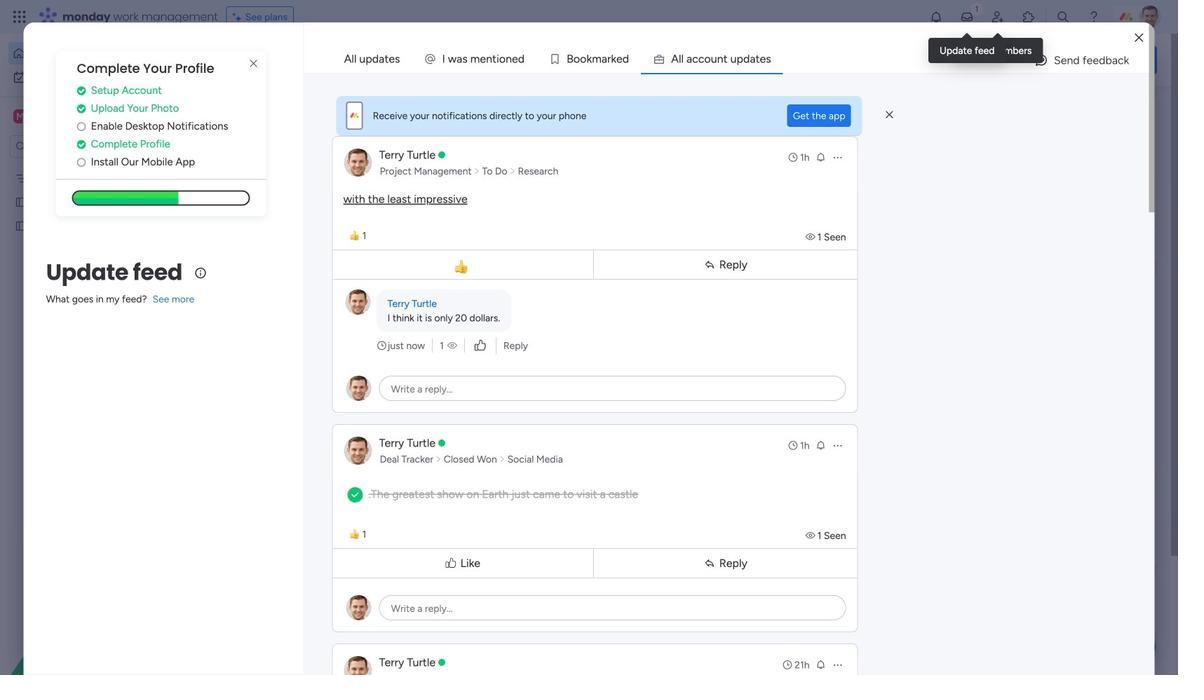 Task type: locate. For each thing, give the bounding box(es) containing it.
1 horizontal spatial lottie animation element
[[550, 34, 944, 87]]

0 vertical spatial options image
[[832, 152, 843, 163]]

select product image
[[13, 10, 27, 24]]

check circle image
[[77, 85, 86, 96], [77, 103, 86, 114]]

component image for public board icon
[[464, 278, 476, 291]]

2 check circle image from the top
[[77, 103, 86, 114]]

remove from favorites image
[[416, 256, 430, 270]]

options image for reminder image
[[832, 152, 843, 163]]

0 horizontal spatial lottie animation element
[[0, 534, 179, 675]]

v2 bolt switch image
[[1067, 52, 1076, 68]]

0 vertical spatial v2 seen image
[[806, 231, 817, 243]]

close recently visited image
[[217, 114, 234, 131]]

2 options image from the top
[[832, 660, 843, 671]]

add to favorites image
[[645, 256, 659, 270], [416, 428, 430, 442]]

0 vertical spatial check circle image
[[77, 85, 86, 96]]

option
[[8, 42, 170, 65], [8, 66, 170, 88], [0, 166, 179, 169]]

1 vertical spatial option
[[8, 66, 170, 88]]

v2 seen image
[[806, 231, 817, 243], [806, 530, 817, 542]]

0 horizontal spatial add to favorites image
[[416, 428, 430, 442]]

1 reminder image from the top
[[815, 440, 826, 451]]

1 element
[[358, 528, 375, 545]]

1 component image from the left
[[464, 278, 476, 291]]

lottie animation element
[[550, 34, 944, 87], [0, 534, 179, 675]]

1 slider arrow image from the left
[[436, 452, 442, 466]]

component image
[[464, 278, 476, 291], [693, 278, 705, 291]]

monday marketplace image
[[1022, 10, 1036, 24]]

list box
[[0, 164, 179, 427]]

0 horizontal spatial lottie animation image
[[0, 534, 179, 675]]

help image
[[1087, 10, 1101, 24]]

public board image
[[464, 256, 479, 271]]

1 horizontal spatial lottie animation image
[[550, 34, 944, 87]]

v2 user feedback image
[[958, 52, 969, 68]]

slider arrow image
[[436, 452, 442, 466], [499, 452, 505, 466]]

1 horizontal spatial slider arrow image
[[510, 164, 516, 178]]

circle o image
[[77, 121, 86, 132]]

2 vertical spatial option
[[0, 166, 179, 169]]

2 vertical spatial public board image
[[693, 256, 708, 271]]

0 horizontal spatial slider arrow image
[[474, 164, 480, 178]]

check circle image
[[77, 139, 86, 150]]

2 reminder image from the top
[[815, 659, 826, 670]]

dapulse x slim image
[[1136, 102, 1153, 119], [886, 109, 893, 121]]

tab list
[[332, 45, 1149, 73]]

2 component image from the left
[[693, 278, 705, 291]]

0 vertical spatial lottie animation image
[[550, 34, 944, 87]]

1 vertical spatial reminder image
[[815, 659, 826, 670]]

contact sales element
[[947, 646, 1157, 675]]

slider arrow image
[[474, 164, 480, 178], [510, 164, 516, 178]]

0 vertical spatial add to favorites image
[[645, 256, 659, 270]]

reminder image
[[815, 440, 826, 451], [815, 659, 826, 670]]

lottie animation image
[[550, 34, 944, 87], [0, 534, 179, 675]]

1 horizontal spatial add to favorites image
[[645, 256, 659, 270]]

1 image
[[971, 1, 983, 16]]

tab
[[332, 45, 412, 73]]

dapulse x slim image
[[245, 55, 262, 72]]

0 vertical spatial reminder image
[[815, 440, 826, 451]]

1 vertical spatial add to favorites image
[[416, 428, 430, 442]]

2 slider arrow image from the left
[[510, 164, 516, 178]]

1 vertical spatial v2 seen image
[[806, 530, 817, 542]]

1 horizontal spatial slider arrow image
[[499, 452, 505, 466]]

reminder image
[[815, 151, 826, 163]]

1 horizontal spatial component image
[[693, 278, 705, 291]]

check circle image up workspace selection element
[[77, 85, 86, 96]]

close image
[[1135, 33, 1143, 43]]

options image
[[832, 152, 843, 163], [832, 660, 843, 671]]

1 check circle image from the top
[[77, 85, 86, 96]]

public board image
[[15, 196, 28, 209], [15, 219, 28, 233], [693, 256, 708, 271]]

1 vertical spatial check circle image
[[77, 103, 86, 114]]

workspace image
[[13, 109, 27, 124]]

0 horizontal spatial component image
[[464, 278, 476, 291]]

1 options image from the top
[[832, 152, 843, 163]]

1 vertical spatial options image
[[832, 660, 843, 671]]

v2 seen image
[[447, 339, 457, 353]]

2 slider arrow image from the left
[[499, 452, 505, 466]]

0 horizontal spatial slider arrow image
[[436, 452, 442, 466]]

options image
[[832, 440, 843, 451]]

check circle image up circle o image
[[77, 103, 86, 114]]

invite members image
[[991, 10, 1005, 24]]



Task type: describe. For each thing, give the bounding box(es) containing it.
quick search results list box
[[217, 131, 913, 489]]

notifications image
[[929, 10, 943, 24]]

public board image inside quick search results 'list box'
[[693, 256, 708, 271]]

1 slider arrow image from the left
[[474, 164, 480, 178]]

1 v2 seen image from the top
[[806, 231, 817, 243]]

1 horizontal spatial dapulse x slim image
[[1136, 102, 1153, 119]]

getting started element
[[947, 511, 1157, 567]]

options image for second reminder icon from the top of the page
[[832, 660, 843, 671]]

circle o image
[[77, 157, 86, 167]]

terry turtle image
[[1139, 6, 1161, 28]]

update feed image
[[960, 10, 974, 24]]

0 vertical spatial lottie animation element
[[550, 34, 944, 87]]

see plans image
[[233, 9, 245, 25]]

1 vertical spatial lottie animation image
[[0, 534, 179, 675]]

search everything image
[[1056, 10, 1070, 24]]

v2 like image
[[475, 338, 486, 353]]

Search in workspace field
[[29, 138, 117, 155]]

0 horizontal spatial dapulse x slim image
[[886, 109, 893, 121]]

help center element
[[947, 578, 1157, 634]]

1 vertical spatial public board image
[[15, 219, 28, 233]]

give feedback image
[[1034, 53, 1048, 67]]

0 vertical spatial public board image
[[15, 196, 28, 209]]

0 vertical spatial option
[[8, 42, 170, 65]]

component image for public board image inside the quick search results 'list box'
[[693, 278, 705, 291]]

1 vertical spatial lottie animation element
[[0, 534, 179, 675]]

2 v2 seen image from the top
[[806, 530, 817, 542]]

workspace selection element
[[13, 108, 117, 126]]

close my workspaces image
[[217, 659, 234, 675]]



Task type: vqa. For each thing, say whether or not it's contained in the screenshot.
the topmost LOTTIE ANIMATION Image
yes



